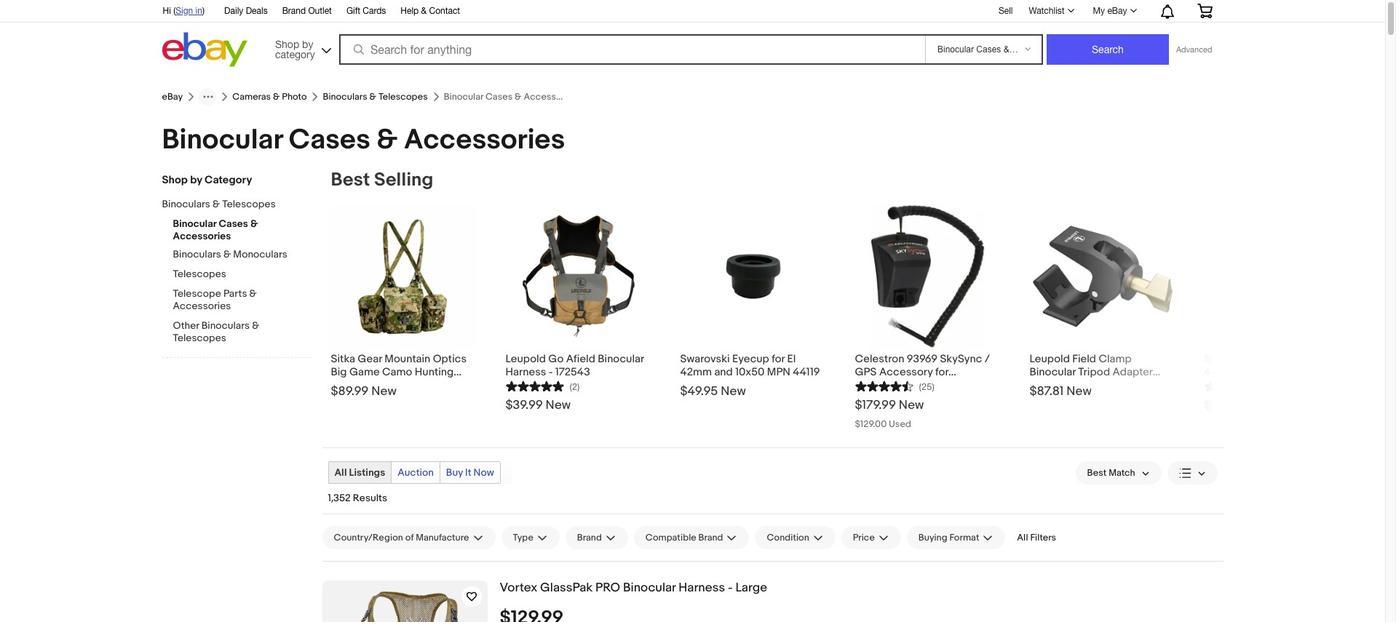 Task type: describe. For each thing, give the bounding box(es) containing it.
binoculars up 'binocular cases & accessories'
[[323, 91, 368, 103]]

swarovski eyecup for el 42mm and 10x50 mpn 44119 image
[[680, 204, 826, 349]]

$79.95 new
[[1205, 398, 1270, 413]]

hi
[[163, 6, 171, 16]]

brand for brand
[[577, 532, 602, 544]]

format
[[950, 532, 980, 544]]

bino
[[1257, 352, 1279, 366]]

category
[[205, 173, 252, 187]]

(2)
[[570, 382, 580, 393]]

telescopes down telescope
[[173, 332, 226, 344]]

swarovski eyecup for el 42mm and 10x50 mpn 44119 $49.95 new
[[680, 352, 820, 399]]

vortex glasspak pro binocular harness - large link
[[500, 581, 1224, 596]]

pro
[[596, 581, 620, 596]]

telescope
[[173, 288, 221, 300]]

photo
[[282, 91, 307, 103]]

sitka gear mountain optics big game camo hunting harness
[[331, 352, 467, 392]]

binocular cases & accessories main content
[[150, 82, 1368, 623]]

and
[[715, 365, 733, 379]]

(2) link
[[506, 379, 580, 393]]

other
[[173, 320, 199, 332]]

large
[[736, 581, 768, 596]]

brand button
[[566, 526, 628, 550]]

& down the shop by category
[[213, 198, 220, 210]]

deals
[[246, 6, 268, 16]]

new inside swarovski eyecup for el 42mm and 10x50 mpn 44119 $49.95 new
[[721, 384, 746, 399]]

account navigation
[[155, 0, 1224, 23]]

42mm
[[680, 365, 712, 379]]

binoculars down the shop by category
[[162, 198, 210, 210]]

guard
[[1281, 352, 1312, 366]]

compatible brand
[[646, 532, 723, 544]]

all for all filters
[[1017, 532, 1028, 544]]

glasspak
[[540, 581, 593, 596]]

el
[[787, 352, 796, 366]]

type button
[[501, 526, 560, 550]]

eyecup
[[732, 352, 769, 366]]

binoculars down telescope parts & accessories link
[[201, 320, 250, 332]]

44139
[[1205, 365, 1234, 379]]

skysync
[[940, 352, 983, 366]]

condition
[[767, 532, 809, 544]]

all listings link
[[329, 462, 391, 483]]

new for $79.95 new
[[1245, 398, 1270, 413]]

sitka gear mountain optics big game camo hunting harness link
[[331, 349, 477, 392]]

cameras & photo
[[232, 91, 307, 103]]

celestron
[[855, 352, 905, 366]]

& right parts
[[249, 288, 257, 300]]

shop for shop by category
[[162, 173, 188, 187]]

telescopes up 'binocular cases & accessories'
[[379, 91, 428, 103]]

in
[[196, 6, 202, 16]]

other binoculars & telescopes link
[[173, 320, 311, 346]]

mountain
[[385, 352, 431, 366]]

game
[[349, 365, 380, 379]]

harness for vortex
[[679, 581, 725, 596]]

$79.95
[[1205, 398, 1242, 413]]

$89.99
[[331, 384, 369, 399]]

all filters
[[1017, 532, 1057, 544]]

172543
[[555, 365, 590, 379]]

4.6 out of 5 stars image
[[855, 379, 913, 393]]

swarovski bino guard pro 44139 link
[[1205, 349, 1350, 379]]

price button
[[841, 526, 901, 550]]

compatible brand button
[[634, 526, 750, 550]]

$49.95
[[680, 384, 718, 399]]

$87.81
[[1030, 384, 1064, 399]]

filters
[[1031, 532, 1057, 544]]

$179.99 new $129.00 used
[[855, 398, 924, 430]]

cases inside binoculars & telescopes binocular cases & accessories binoculars & monoculars telescopes telescope parts & accessories other binoculars & telescopes
[[219, 218, 248, 230]]

swarovski for swarovski bino guard pro 44139
[[1205, 352, 1254, 366]]

accessory
[[879, 365, 933, 379]]

best selling
[[331, 169, 433, 191]]

brand outlet
[[282, 6, 332, 16]]

big
[[331, 365, 347, 379]]

2 vertical spatial accessories
[[173, 300, 231, 312]]

condition button
[[755, 526, 836, 550]]

& up telescopes link
[[224, 248, 231, 261]]

selling
[[374, 169, 433, 191]]

compatible
[[646, 532, 697, 544]]

1,352 results
[[328, 492, 387, 505]]

new for $39.99 new
[[546, 398, 571, 413]]

cards
[[363, 6, 386, 16]]

go
[[548, 352, 564, 366]]

for inside celestron 93969 skysync / gps accessory for computerized telescopes
[[936, 365, 949, 379]]

now
[[474, 467, 494, 479]]

sign
[[176, 6, 193, 16]]

- for 172543
[[549, 365, 553, 379]]

0 vertical spatial accessories
[[404, 123, 565, 157]]

hunting
[[415, 365, 454, 379]]

none submit inside shop by category banner
[[1047, 34, 1169, 65]]

)
[[202, 6, 205, 16]]

optics
[[433, 352, 467, 366]]

harness for leupold
[[506, 365, 546, 379]]

hi ( sign in )
[[163, 6, 205, 16]]

gift
[[346, 6, 360, 16]]

new for $89.99 new
[[371, 384, 397, 399]]

shop for shop by category
[[275, 38, 299, 50]]

brand inside compatible brand dropdown button
[[699, 532, 723, 544]]

(25)
[[919, 382, 935, 393]]

telescopes inside celestron 93969 skysync / gps accessory for computerized telescopes
[[930, 379, 987, 392]]

monoculars
[[233, 248, 287, 261]]

sitka
[[331, 352, 355, 366]]

category
[[275, 48, 315, 60]]

(
[[173, 6, 176, 16]]

sign in link
[[176, 6, 202, 16]]

& up monoculars
[[250, 218, 258, 230]]



Task type: vqa. For each thing, say whether or not it's contained in the screenshot.
Stores
no



Task type: locate. For each thing, give the bounding box(es) containing it.
/
[[985, 352, 990, 366]]

brand right compatible
[[699, 532, 723, 544]]

1 vertical spatial -
[[728, 581, 733, 596]]

1 horizontal spatial -
[[728, 581, 733, 596]]

buying format button
[[907, 526, 1006, 550]]

accessories
[[404, 123, 565, 157], [173, 230, 231, 242], [173, 300, 231, 312]]

buy
[[446, 467, 463, 479]]

binocular down the shop by category
[[173, 218, 216, 230]]

by for category
[[302, 38, 313, 50]]

harness inside the sitka gear mountain optics big game camo hunting harness
[[331, 379, 372, 392]]

ebay inside binocular cases & accessories main content
[[162, 91, 183, 103]]

brand left outlet
[[282, 6, 306, 16]]

help & contact
[[401, 6, 460, 16]]

brand inside brand dropdown button
[[577, 532, 602, 544]]

$39.99 new
[[506, 398, 571, 413]]

used
[[889, 419, 912, 430]]

& up 'binocular cases & accessories'
[[370, 91, 376, 103]]

match
[[1109, 467, 1135, 479]]

shop inside shop by category
[[275, 38, 299, 50]]

your shopping cart image
[[1197, 4, 1213, 18]]

new up used
[[899, 398, 924, 413]]

my ebay
[[1093, 6, 1127, 16]]

44119
[[793, 365, 820, 379]]

cameras
[[232, 91, 271, 103]]

for inside swarovski eyecup for el 42mm and 10x50 mpn 44119 $49.95 new
[[772, 352, 785, 366]]

swarovski for swarovski eyecup for el 42mm and 10x50 mpn 44119 $49.95 new
[[680, 352, 730, 366]]

2 swarovski from the left
[[1205, 352, 1254, 366]]

1 horizontal spatial for
[[936, 365, 949, 379]]

camo
[[382, 365, 412, 379]]

1 horizontal spatial best
[[1087, 467, 1107, 479]]

1 horizontal spatial binoculars & telescopes link
[[323, 91, 428, 103]]

shop by category button
[[269, 32, 334, 64]]

type
[[513, 532, 534, 544]]

by left category
[[190, 173, 202, 187]]

shop
[[275, 38, 299, 50], [162, 173, 188, 187]]

binoculars & telescopes link down category
[[162, 198, 300, 212]]

& left photo
[[273, 91, 280, 103]]

1 vertical spatial binoculars & telescopes link
[[162, 198, 300, 212]]

all left filters
[[1017, 532, 1028, 544]]

0 vertical spatial ebay
[[1108, 6, 1127, 16]]

& down telescope parts & accessories link
[[252, 320, 259, 332]]

buy it now link
[[440, 462, 500, 483]]

$89.99 new
[[331, 384, 397, 399]]

by down brand outlet link
[[302, 38, 313, 50]]

results
[[353, 492, 387, 505]]

0 vertical spatial shop
[[275, 38, 299, 50]]

telescopes up telescope
[[173, 268, 226, 280]]

best down 'binocular cases & accessories'
[[331, 169, 370, 191]]

0 horizontal spatial for
[[772, 352, 785, 366]]

new down and
[[721, 384, 746, 399]]

new
[[371, 384, 397, 399], [721, 384, 746, 399], [1067, 384, 1092, 399], [546, 398, 571, 413], [899, 398, 924, 413], [1245, 398, 1270, 413]]

all listings
[[335, 467, 385, 479]]

& right help
[[421, 6, 427, 16]]

swarovski eyecup for el 42mm and 10x50 mpn 44119 link
[[680, 349, 826, 379]]

0 vertical spatial -
[[549, 365, 553, 379]]

all inside button
[[1017, 532, 1028, 544]]

1 horizontal spatial swarovski
[[1205, 352, 1254, 366]]

best match button
[[1076, 462, 1162, 485]]

new down camo
[[371, 384, 397, 399]]

brand inside brand outlet link
[[282, 6, 306, 16]]

0 vertical spatial all
[[335, 467, 347, 479]]

1 horizontal spatial shop
[[275, 38, 299, 50]]

0 horizontal spatial best
[[331, 169, 370, 191]]

2 horizontal spatial brand
[[699, 532, 723, 544]]

brand outlet link
[[282, 4, 332, 20]]

93969
[[907, 352, 938, 366]]

shop by category banner
[[155, 0, 1224, 71]]

celestron 93969 skysync / gps accessory for computerized telescopes image
[[870, 204, 986, 349]]

it
[[465, 467, 471, 479]]

binocular for vortex
[[623, 581, 676, 596]]

parts
[[223, 288, 247, 300]]

10x50
[[735, 365, 765, 379]]

& up best selling
[[377, 123, 398, 157]]

binoculars & telescopes link up 'binocular cases & accessories'
[[323, 91, 428, 103]]

auction
[[398, 467, 434, 479]]

mpn
[[767, 365, 791, 379]]

1 horizontal spatial harness
[[506, 365, 546, 379]]

0 horizontal spatial harness
[[331, 379, 372, 392]]

watchlist
[[1029, 6, 1065, 16]]

0 vertical spatial by
[[302, 38, 313, 50]]

1 vertical spatial ebay
[[162, 91, 183, 103]]

help
[[401, 6, 419, 16]]

& inside account navigation
[[421, 6, 427, 16]]

0 horizontal spatial swarovski
[[680, 352, 730, 366]]

binocular cases & accessories
[[162, 123, 565, 157]]

cases up 'binoculars & monoculars' link
[[219, 218, 248, 230]]

shop by category
[[275, 38, 315, 60]]

binocular inside binoculars & telescopes binocular cases & accessories binoculars & monoculars telescopes telescope parts & accessories other binoculars & telescopes
[[173, 218, 216, 230]]

telescopes down category
[[222, 198, 276, 210]]

vortex glasspak pro binocular harness - large
[[500, 581, 768, 596]]

0 horizontal spatial brand
[[282, 6, 306, 16]]

auction link
[[392, 462, 440, 483]]

binocular right pro
[[623, 581, 676, 596]]

binocular up category
[[162, 123, 283, 157]]

binoculars up telescope
[[173, 248, 221, 261]]

$179.99
[[855, 398, 896, 413]]

1 vertical spatial best
[[1087, 467, 1107, 479]]

shop left category
[[162, 173, 188, 187]]

- left large on the right of page
[[728, 581, 733, 596]]

country/region
[[334, 532, 403, 544]]

sitka gear mountain optics big game camo hunting harness image
[[331, 204, 477, 349]]

3.5 out of 5 stars image
[[1205, 379, 1263, 393]]

leupold go afield binocular harness - 172543 image
[[506, 204, 651, 349]]

harness inside leupold go afield binocular harness - 172543
[[506, 365, 546, 379]]

gps
[[855, 365, 877, 379]]

0 horizontal spatial shop
[[162, 173, 188, 187]]

daily
[[224, 6, 243, 16]]

swarovski
[[680, 352, 730, 366], [1205, 352, 1254, 366]]

by inside binocular cases & accessories main content
[[190, 173, 202, 187]]

&
[[421, 6, 427, 16], [273, 91, 280, 103], [370, 91, 376, 103], [377, 123, 398, 157], [213, 198, 220, 210], [250, 218, 258, 230], [224, 248, 231, 261], [249, 288, 257, 300], [252, 320, 259, 332]]

binoculars & telescopes binocular cases & accessories binoculars & monoculars telescopes telescope parts & accessories other binoculars & telescopes
[[162, 198, 287, 344]]

ebay link
[[162, 91, 183, 103]]

by inside shop by category
[[302, 38, 313, 50]]

binoculars & telescopes
[[323, 91, 428, 103]]

1 horizontal spatial brand
[[577, 532, 602, 544]]

shop inside binocular cases & accessories main content
[[162, 173, 188, 187]]

swarovski inside swarovski bino guard pro 44139
[[1205, 352, 1254, 366]]

of
[[405, 532, 414, 544]]

new right $87.81
[[1067, 384, 1092, 399]]

vortex glasspak pro binocular harness - large image
[[322, 592, 487, 623]]

1,352
[[328, 492, 351, 505]]

new for $179.99 new $129.00 used
[[899, 398, 924, 413]]

1 swarovski from the left
[[680, 352, 730, 366]]

swarovski up $49.95
[[680, 352, 730, 366]]

for
[[772, 352, 785, 366], [936, 365, 949, 379]]

help & contact link
[[401, 4, 460, 20]]

0 horizontal spatial all
[[335, 467, 347, 479]]

best left match at the right of page
[[1087, 467, 1107, 479]]

1 horizontal spatial all
[[1017, 532, 1028, 544]]

binocular for binoculars
[[173, 218, 216, 230]]

None submit
[[1047, 34, 1169, 65]]

binocular for leupold
[[598, 352, 644, 366]]

swarovski inside swarovski eyecup for el 42mm and 10x50 mpn 44119 $49.95 new
[[680, 352, 730, 366]]

harness left large on the right of page
[[679, 581, 725, 596]]

telescopes link
[[173, 268, 311, 282]]

1 vertical spatial all
[[1017, 532, 1028, 544]]

Search for anything text field
[[341, 36, 922, 63]]

- inside leupold go afield binocular harness - 172543
[[549, 365, 553, 379]]

best for best selling
[[331, 169, 370, 191]]

new for $87.81 new
[[1067, 384, 1092, 399]]

binocular right afield
[[598, 352, 644, 366]]

contact
[[429, 6, 460, 16]]

buying
[[919, 532, 948, 544]]

leupold field clamp binocular tripod adapter black 182418 binocular accessory image
[[1030, 204, 1175, 349]]

sell link
[[992, 6, 1020, 16]]

0 horizontal spatial binoculars & telescopes link
[[162, 198, 300, 212]]

0 horizontal spatial ebay
[[162, 91, 183, 103]]

2 horizontal spatial harness
[[679, 581, 725, 596]]

0 horizontal spatial -
[[549, 365, 553, 379]]

outlet
[[308, 6, 332, 16]]

telescope parts & accessories link
[[173, 288, 311, 314]]

best inside "dropdown button"
[[1087, 467, 1107, 479]]

$87.81 new
[[1030, 384, 1092, 399]]

brand for brand outlet
[[282, 6, 306, 16]]

swarovski up 3.5 out of 5 stars image
[[1205, 352, 1254, 366]]

1 vertical spatial accessories
[[173, 230, 231, 242]]

cases down photo
[[289, 123, 370, 157]]

all filters button
[[1012, 526, 1062, 550]]

1 vertical spatial shop
[[162, 173, 188, 187]]

country/region of manufacture
[[334, 532, 469, 544]]

0 vertical spatial cases
[[289, 123, 370, 157]]

manufacture
[[416, 532, 469, 544]]

0 horizontal spatial by
[[190, 173, 202, 187]]

1 vertical spatial cases
[[219, 218, 248, 230]]

binoculars & monoculars link
[[173, 248, 311, 262]]

all
[[335, 467, 347, 479], [1017, 532, 1028, 544]]

- for large
[[728, 581, 733, 596]]

leupold go afield binocular harness - 172543 link
[[506, 349, 651, 379]]

harness down the sitka
[[331, 379, 372, 392]]

shop down brand outlet link
[[275, 38, 299, 50]]

cases
[[289, 123, 370, 157], [219, 218, 248, 230]]

brand up pro
[[577, 532, 602, 544]]

best for best match
[[1087, 467, 1107, 479]]

all up 1,352
[[335, 467, 347, 479]]

- left 172543
[[549, 365, 553, 379]]

ebay
[[1108, 6, 1127, 16], [162, 91, 183, 103]]

all for all listings
[[335, 467, 347, 479]]

buying format
[[919, 532, 980, 544]]

leupold
[[506, 352, 546, 366]]

binoculars
[[323, 91, 368, 103], [162, 198, 210, 210], [173, 248, 221, 261], [201, 320, 250, 332]]

1 horizontal spatial cases
[[289, 123, 370, 157]]

5 out of 5 stars image
[[506, 379, 564, 393]]

vortex
[[500, 581, 537, 596]]

view: list view image
[[1179, 466, 1206, 481]]

my
[[1093, 6, 1105, 16]]

new down 3.5 out of 5 stars image
[[1245, 398, 1270, 413]]

binocular inside leupold go afield binocular harness - 172543
[[598, 352, 644, 366]]

0 vertical spatial binoculars & telescopes link
[[323, 91, 428, 103]]

1 horizontal spatial by
[[302, 38, 313, 50]]

telescopes down skysync
[[930, 379, 987, 392]]

1 horizontal spatial ebay
[[1108, 6, 1127, 16]]

0 horizontal spatial cases
[[219, 218, 248, 230]]

0 vertical spatial best
[[331, 169, 370, 191]]

harness
[[506, 365, 546, 379], [331, 379, 372, 392], [679, 581, 725, 596]]

by for category
[[190, 173, 202, 187]]

new down (2)
[[546, 398, 571, 413]]

harness left go
[[506, 365, 546, 379]]

afield
[[566, 352, 596, 366]]

$129.00
[[855, 419, 887, 430]]

1 vertical spatial by
[[190, 173, 202, 187]]

telescopes
[[379, 91, 428, 103], [222, 198, 276, 210], [173, 268, 226, 280], [173, 332, 226, 344], [930, 379, 987, 392]]

ebay inside account navigation
[[1108, 6, 1127, 16]]

sell
[[999, 6, 1013, 16]]

new inside $179.99 new $129.00 used
[[899, 398, 924, 413]]



